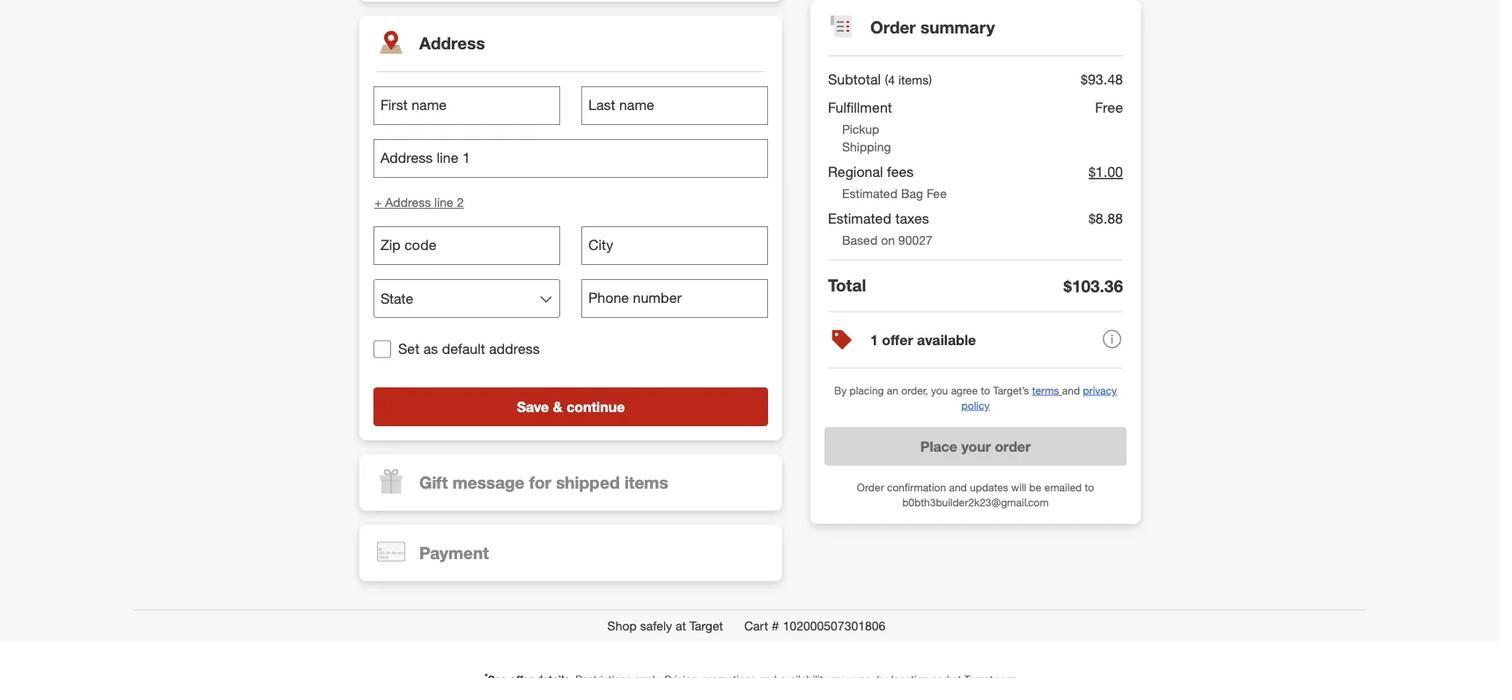Task type: describe. For each thing, give the bounding box(es) containing it.
regional
[[828, 163, 883, 180]]

set
[[398, 341, 420, 358]]

&
[[553, 398, 563, 415]]

free
[[1095, 99, 1123, 116]]

items)
[[899, 72, 932, 87]]

$1.00 button
[[1089, 159, 1123, 185]]

$1.00
[[1089, 163, 1123, 180]]

fees
[[887, 163, 914, 180]]

privacy policy
[[962, 384, 1117, 412]]

save & continue
[[517, 398, 625, 415]]

#
[[772, 618, 779, 634]]

shipping
[[842, 139, 891, 154]]

target
[[690, 618, 723, 634]]

(4
[[885, 72, 895, 87]]

+
[[374, 195, 382, 210]]

your
[[962, 438, 991, 455]]

shop
[[608, 618, 637, 634]]

estimated for estimated bag fee
[[842, 186, 898, 201]]

place your order
[[921, 438, 1031, 455]]

terms link
[[1032, 384, 1062, 397]]

90027
[[899, 232, 933, 247]]

default
[[442, 341, 485, 358]]

message
[[453, 472, 525, 493]]

estimated taxes
[[828, 210, 929, 227]]

line
[[434, 195, 454, 210]]

order for order summary
[[871, 17, 916, 38]]

subtotal
[[828, 71, 881, 88]]

pickup shipping
[[842, 121, 891, 154]]

cart # 102000507301806
[[745, 618, 886, 634]]

bag
[[901, 186, 923, 201]]

0 vertical spatial address
[[419, 33, 485, 53]]

you
[[931, 384, 948, 397]]

$93.48
[[1081, 71, 1123, 88]]

total
[[828, 275, 866, 296]]

agree
[[951, 384, 978, 397]]

items
[[625, 472, 668, 493]]

privacy
[[1083, 384, 1117, 397]]

regional fees
[[828, 163, 914, 180]]

shipped
[[556, 472, 620, 493]]

summary
[[921, 17, 995, 38]]

Set as default address checkbox
[[374, 340, 391, 358]]

based
[[842, 232, 878, 247]]

gift message for shipped items
[[419, 472, 668, 493]]

fulfillment
[[828, 99, 892, 116]]

1 offer available button
[[828, 312, 1123, 369]]

confirmation
[[887, 481, 946, 494]]

order
[[995, 438, 1031, 455]]

target's
[[993, 384, 1029, 397]]

continue
[[567, 398, 625, 415]]

updates
[[970, 481, 1009, 494]]



Task type: locate. For each thing, give the bounding box(es) containing it.
$8.88
[[1089, 210, 1123, 227]]

1 vertical spatial estimated
[[828, 210, 892, 227]]

set as default address
[[398, 341, 540, 358]]

order,
[[902, 384, 928, 397]]

None telephone field
[[582, 279, 768, 318]]

1
[[871, 331, 878, 349]]

to right the emailed
[[1085, 481, 1094, 494]]

1 horizontal spatial and
[[1062, 384, 1080, 397]]

1 vertical spatial and
[[949, 481, 967, 494]]

1 vertical spatial address
[[385, 195, 431, 210]]

2
[[457, 195, 464, 210]]

an
[[887, 384, 899, 397]]

offer
[[882, 331, 913, 349]]

pickup
[[842, 121, 880, 137]]

save & continue button
[[374, 388, 768, 426]]

1 vertical spatial order
[[857, 481, 884, 494]]

gift
[[419, 472, 448, 493]]

estimated up based
[[828, 210, 892, 227]]

order left confirmation
[[857, 481, 884, 494]]

place your order button
[[825, 427, 1127, 466]]

1 vertical spatial to
[[1085, 481, 1094, 494]]

0 horizontal spatial to
[[981, 384, 990, 397]]

to
[[981, 384, 990, 397], [1085, 481, 1094, 494]]

shop safely at target
[[608, 618, 723, 634]]

to inside order confirmation and updates will be emailed to b0bth3builder2k23@gmail.com
[[1085, 481, 1094, 494]]

placing
[[850, 384, 884, 397]]

and right terms in the right bottom of the page
[[1062, 384, 1080, 397]]

address
[[489, 341, 540, 358]]

as
[[423, 341, 438, 358]]

safely
[[640, 618, 672, 634]]

will
[[1012, 481, 1027, 494]]

for
[[529, 472, 551, 493]]

0 vertical spatial estimated
[[842, 186, 898, 201]]

order inside order confirmation and updates will be emailed to b0bth3builder2k23@gmail.com
[[857, 481, 884, 494]]

0 vertical spatial order
[[871, 17, 916, 38]]

order for order confirmation and updates will be emailed to b0bth3builder2k23@gmail.com
[[857, 481, 884, 494]]

estimated bag fee
[[842, 186, 947, 201]]

estimated down regional fees
[[842, 186, 898, 201]]

+ address line 2 link
[[374, 193, 465, 212]]

estimated for estimated taxes
[[828, 210, 892, 227]]

order
[[871, 17, 916, 38], [857, 481, 884, 494]]

to up policy
[[981, 384, 990, 397]]

1 offer available
[[871, 331, 976, 349]]

fee
[[927, 186, 947, 201]]

emailed
[[1045, 481, 1082, 494]]

at
[[676, 618, 686, 634]]

and up b0bth3builder2k23@gmail.com at right bottom
[[949, 481, 967, 494]]

privacy policy link
[[962, 384, 1117, 412]]

None text field
[[374, 86, 560, 125]]

available
[[917, 331, 976, 349]]

address
[[419, 33, 485, 53], [385, 195, 431, 210]]

1 horizontal spatial to
[[1085, 481, 1094, 494]]

be
[[1030, 481, 1042, 494]]

place
[[921, 438, 958, 455]]

102000507301806
[[783, 618, 886, 634]]

payment
[[419, 543, 489, 563]]

+ address line 2
[[374, 195, 464, 210]]

estimated
[[842, 186, 898, 201], [828, 210, 892, 227]]

and
[[1062, 384, 1080, 397], [949, 481, 967, 494]]

order summary
[[871, 17, 995, 38]]

b0bth3builder2k23@gmail.com
[[903, 496, 1049, 509]]

0 horizontal spatial and
[[949, 481, 967, 494]]

by
[[834, 384, 847, 397]]

policy
[[962, 399, 990, 412]]

based on 90027
[[842, 232, 933, 247]]

cart
[[745, 618, 769, 634]]

$103.36
[[1064, 276, 1123, 296]]

taxes
[[896, 210, 929, 227]]

by placing an order, you agree to target's terms and
[[834, 384, 1083, 397]]

order confirmation and updates will be emailed to b0bth3builder2k23@gmail.com
[[857, 481, 1094, 509]]

terms
[[1032, 384, 1060, 397]]

order up (4
[[871, 17, 916, 38]]

None text field
[[582, 86, 768, 125], [374, 139, 768, 178], [582, 226, 768, 265], [582, 86, 768, 125], [374, 139, 768, 178], [582, 226, 768, 265]]

save
[[517, 398, 549, 415]]

subtotal (4 items)
[[828, 71, 932, 88]]

0 vertical spatial to
[[981, 384, 990, 397]]

None telephone field
[[374, 226, 560, 265]]

and inside order confirmation and updates will be emailed to b0bth3builder2k23@gmail.com
[[949, 481, 967, 494]]

on
[[881, 232, 895, 247]]

0 vertical spatial and
[[1062, 384, 1080, 397]]



Task type: vqa. For each thing, say whether or not it's contained in the screenshot.
The Target image
no



